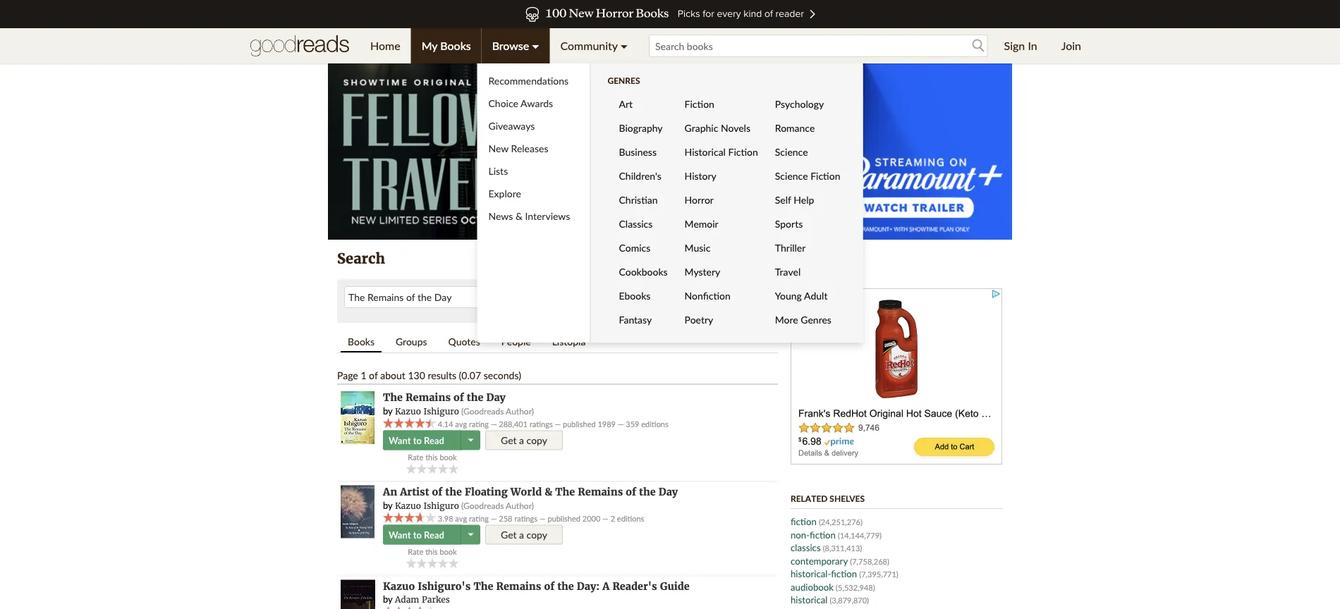 Task type: describe. For each thing, give the bounding box(es) containing it.
359 editions link
[[626, 420, 669, 429]]

rating for day
[[469, 420, 489, 429]]

help
[[794, 194, 814, 206]]

3.98
[[438, 514, 453, 524]]

3.98 avg rating — 258 ratings
[[436, 514, 538, 524]]

the up 3.98
[[445, 486, 462, 498]]

memoir link
[[673, 212, 764, 236]]

ebooks
[[619, 290, 651, 302]]

science fiction
[[775, 170, 840, 182]]

fiction for science fiction
[[811, 170, 840, 182]]

new releases link
[[477, 137, 590, 159]]

page 1 of about 130 results (0.07 seconds)
[[337, 369, 521, 381]]

young adult link
[[764, 284, 846, 308]]

explore link
[[477, 182, 590, 205]]

seconds)
[[484, 369, 521, 381]]

recommendations link
[[477, 69, 590, 92]]

ratings for floating
[[514, 514, 538, 524]]

sports link
[[764, 212, 846, 236]]

comics
[[619, 242, 651, 254]]

floating
[[465, 486, 508, 498]]

0 vertical spatial fiction
[[685, 98, 714, 110]]

of up 2 editions link
[[626, 486, 636, 498]]

Search for books to add to your shelves search field
[[649, 35, 988, 57]]

of inside kazuo ishiguro's the remains of the day: a reader's guide by adam parkes
[[544, 580, 555, 593]]

related shelves
[[791, 493, 865, 504]]

new
[[488, 142, 509, 154]]

a for floating
[[519, 529, 524, 541]]

the remains of the day by kazuo ishiguro (goodreads author)
[[383, 391, 534, 417]]

want for an
[[389, 529, 411, 541]]

browse
[[492, 39, 529, 53]]

new releases
[[488, 142, 548, 154]]

cookbooks
[[619, 266, 668, 278]]

sign in link
[[994, 28, 1048, 63]]

ebooks link
[[608, 284, 673, 308]]

—                 published                1989               — 359 editions
[[553, 420, 669, 429]]

published for author)
[[563, 420, 596, 429]]

a for day
[[519, 435, 524, 447]]

sign
[[1004, 39, 1025, 53]]

get for day
[[501, 435, 517, 447]]

the up 2 editions link
[[639, 486, 656, 498]]

kazuo ishiguro's the remains of the day: a reader's guide heading
[[383, 580, 690, 593]]

quotes link
[[441, 332, 487, 351]]

parkes
[[422, 595, 450, 606]]

book for remains
[[440, 453, 457, 462]]

of for remains
[[454, 391, 464, 404]]

interviews
[[525, 210, 570, 222]]

ishiguro inside the remains of the day by kazuo ishiguro (goodreads author)
[[424, 406, 459, 417]]

lists link
[[477, 159, 590, 182]]

graphic
[[685, 122, 718, 134]]

of for artist
[[432, 486, 443, 498]]

world
[[511, 486, 542, 498]]

menu containing home
[[360, 28, 863, 343]]

recommendations
[[488, 74, 569, 86]]

poetry link
[[673, 308, 764, 332]]

day inside the remains of the day by kazuo ishiguro (goodreads author)
[[486, 391, 506, 404]]

memoir
[[685, 218, 719, 230]]

editions for of
[[617, 514, 644, 524]]

choice awards link
[[477, 92, 590, 114]]

the inside kazuo ishiguro's the remains of the day: a reader's guide by adam parkes
[[474, 580, 493, 593]]

▾ for community ▾
[[621, 39, 628, 53]]

get a copy button for floating
[[485, 525, 563, 545]]

(goodreads inside the remains of the day by kazuo ishiguro (goodreads author)
[[461, 406, 504, 416]]

psychology
[[775, 98, 824, 110]]

explore
[[488, 187, 521, 199]]

art
[[619, 98, 633, 110]]

contemporary
[[791, 555, 848, 567]]

psychology link
[[764, 92, 846, 116]]

day inside an artist of the floating world & the remains of the day by kazuo ishiguro (goodreads author)
[[659, 486, 678, 498]]

by inside kazuo ishiguro's the remains of the day: a reader's guide by adam parkes
[[383, 594, 393, 605]]

historical fiction link
[[673, 140, 764, 164]]

(24,251,276)
[[819, 518, 863, 527]]

search
[[337, 250, 385, 268]]

rate for remains
[[408, 453, 423, 462]]

ratings for day
[[530, 420, 553, 429]]

0 horizontal spatial &
[[516, 210, 523, 222]]

thriller link
[[764, 236, 846, 260]]

business
[[619, 146, 657, 158]]

the inside kazuo ishiguro's the remains of the day: a reader's guide by adam parkes
[[557, 580, 574, 593]]

— for 4.14 avg rating — 288,401 ratings
[[491, 420, 497, 429]]

1 vertical spatial fiction
[[810, 529, 836, 541]]

of for 1
[[369, 369, 378, 381]]

christian link
[[608, 188, 673, 212]]

get a copy for day
[[501, 435, 547, 447]]

home
[[370, 39, 400, 53]]

kazuo ishiguro's the remains of the day: a reader's guide link
[[383, 580, 690, 593]]

groups
[[396, 335, 427, 347]]

artist
[[400, 486, 429, 498]]

self help link
[[764, 188, 846, 212]]

about
[[380, 369, 405, 381]]

awards
[[521, 97, 553, 109]]

— for —                 published                1989               — 359 editions
[[618, 420, 624, 429]]

editions for author)
[[641, 420, 669, 429]]

non-fiction link
[[791, 529, 836, 541]]

adam
[[395, 595, 419, 606]]

fiction (24,251,276) non-fiction (14,144,779) classics (8,311,413) contemporary (7,758,268) historical-fiction (7,395,771) audiobook (5,532,948) historical (3,879,870)
[[791, 516, 898, 606]]

reader's
[[613, 580, 657, 593]]

0 vertical spatial fiction
[[791, 516, 817, 528]]

genres inside "link"
[[801, 314, 832, 326]]

0 horizontal spatial genres
[[608, 75, 640, 85]]

in
[[1028, 39, 1037, 53]]

fantasy
[[619, 314, 652, 326]]

import books
[[791, 264, 840, 274]]

(8,311,413)
[[823, 544, 862, 553]]

music
[[685, 242, 711, 254]]

self
[[775, 194, 791, 206]]

get for floating
[[501, 529, 517, 541]]

0 vertical spatial advertisement region
[[328, 63, 1012, 240]]

shelves
[[830, 493, 865, 504]]

poetry
[[685, 314, 713, 326]]

to for artist
[[413, 529, 422, 541]]

& inside an artist of the floating world & the remains of the day by kazuo ishiguro (goodreads author)
[[545, 486, 552, 498]]

thriller
[[775, 242, 806, 254]]

groups link
[[389, 332, 434, 351]]

day:
[[577, 580, 600, 593]]

business link
[[608, 140, 673, 164]]

community
[[560, 39, 618, 53]]

history
[[685, 170, 717, 182]]

join link
[[1051, 28, 1092, 63]]

choice
[[488, 97, 518, 109]]

want to read for remains
[[389, 435, 444, 446]]

join
[[1061, 39, 1081, 53]]



Task type: vqa. For each thing, say whether or not it's contained in the screenshot.


Task type: locate. For each thing, give the bounding box(es) containing it.
1 vertical spatial rating
[[469, 514, 489, 524]]

books inside menu
[[440, 39, 471, 53]]

by left "adam"
[[383, 594, 393, 605]]

0 vertical spatial by
[[383, 405, 393, 417]]

guide
[[660, 580, 690, 593]]

want to read button for artist
[[383, 525, 463, 545]]

359
[[626, 420, 639, 429]]

remains up 2000
[[578, 486, 623, 498]]

1 vertical spatial want to read button
[[383, 525, 463, 545]]

related
[[791, 493, 828, 504]]

giveaways link
[[477, 114, 590, 137]]

people link
[[494, 332, 538, 351]]

want to read button for remains
[[383, 431, 463, 451]]

rate up the artist
[[408, 453, 423, 462]]

0 horizontal spatial books
[[348, 335, 375, 347]]

fiction link
[[791, 516, 817, 528]]

copy for floating
[[527, 529, 547, 541]]

0 vertical spatial day
[[486, 391, 506, 404]]

read for remains
[[424, 435, 444, 446]]

0 horizontal spatial remains
[[406, 391, 451, 404]]

258
[[499, 514, 512, 524]]

kazuo ishiguro link down the remains of the day heading
[[395, 406, 459, 417]]

1 want to read from the top
[[389, 435, 444, 446]]

rating down the remains of the day by kazuo ishiguro (goodreads author)
[[469, 420, 489, 429]]

0 vertical spatial editions
[[641, 420, 669, 429]]

fantasy link
[[608, 308, 673, 332]]

to for remains
[[413, 435, 422, 446]]

editions right 2
[[617, 514, 644, 524]]

ratings
[[530, 420, 553, 429], [514, 514, 538, 524]]

0 vertical spatial kazuo ishiguro link
[[395, 406, 459, 417]]

get a copy down the 288,401
[[501, 435, 547, 447]]

a down an artist of the floating world & the remains of the day by kazuo ishiguro (goodreads author)
[[519, 529, 524, 541]]

kazuo up "adam"
[[383, 580, 415, 593]]

fiction up non-
[[791, 516, 817, 528]]

this for artist
[[425, 547, 438, 556]]

1 vertical spatial by
[[383, 500, 393, 511]]

0 vertical spatial a
[[519, 435, 524, 447]]

2 a from the top
[[519, 529, 524, 541]]

1 vertical spatial ishiguro
[[424, 500, 459, 511]]

of
[[369, 369, 378, 381], [454, 391, 464, 404], [432, 486, 443, 498], [626, 486, 636, 498], [544, 580, 555, 593]]

music link
[[673, 236, 764, 260]]

— left 359
[[618, 420, 624, 429]]

science for science
[[775, 146, 808, 158]]

kazuo inside kazuo ishiguro's the remains of the day: a reader's guide by adam parkes
[[383, 580, 415, 593]]

&
[[516, 210, 523, 222], [545, 486, 552, 498]]

1 vertical spatial science
[[775, 170, 808, 182]]

kazuo ishiguro link for artist
[[395, 500, 459, 511]]

book down the 4.14
[[440, 453, 457, 462]]

fiction inside 'link'
[[811, 170, 840, 182]]

0 vertical spatial remains
[[406, 391, 451, 404]]

fiction up graphic
[[685, 98, 714, 110]]

the up —                 published                2000               — 2 editions
[[555, 486, 575, 498]]

0 horizontal spatial fiction
[[685, 98, 714, 110]]

kazuo inside the remains of the day by kazuo ishiguro (goodreads author)
[[395, 406, 421, 417]]

want down an
[[389, 529, 411, 541]]

the down "(0.07"
[[467, 391, 483, 404]]

1 vertical spatial get a copy button
[[485, 525, 563, 545]]

rating left '258'
[[469, 514, 489, 524]]

the down "about"
[[383, 391, 403, 404]]

2 rating from the top
[[469, 514, 489, 524]]

to
[[413, 435, 422, 446], [413, 529, 422, 541]]

1 vertical spatial &
[[545, 486, 552, 498]]

2 copy from the top
[[527, 529, 547, 541]]

2 get a copy from the top
[[501, 529, 547, 541]]

audiobook
[[791, 582, 834, 593]]

0 horizontal spatial day
[[486, 391, 506, 404]]

2 get a copy button from the top
[[485, 525, 563, 545]]

get down the 288,401
[[501, 435, 517, 447]]

1 a from the top
[[519, 435, 524, 447]]

avg for floating
[[455, 514, 467, 524]]

the remains of the day link
[[383, 391, 506, 404]]

the left day:
[[557, 580, 574, 593]]

1 get a copy from the top
[[501, 435, 547, 447]]

1 avg from the top
[[455, 420, 467, 429]]

2 horizontal spatial fiction
[[811, 170, 840, 182]]

copy down the 288,401
[[527, 435, 547, 447]]

1 vertical spatial rate
[[408, 547, 423, 556]]

my books link
[[411, 28, 482, 63]]

novels
[[721, 122, 750, 134]]

people
[[501, 335, 531, 347]]

avg for day
[[455, 420, 467, 429]]

1 vertical spatial remains
[[578, 486, 623, 498]]

of inside the remains of the day by kazuo ishiguro (goodreads author)
[[454, 391, 464, 404]]

rating for floating
[[469, 514, 489, 524]]

romance link
[[764, 116, 846, 140]]

to down the artist
[[413, 529, 422, 541]]

& right world
[[545, 486, 552, 498]]

— down an artist of the floating world & the remains of the day by kazuo ishiguro (goodreads author)
[[540, 514, 546, 524]]

rate this book down 3.98
[[408, 547, 457, 556]]

1 vertical spatial author)
[[506, 500, 534, 511]]

nonfiction link
[[673, 284, 764, 308]]

fiction down novels
[[728, 146, 758, 158]]

1 ishiguro from the top
[[424, 406, 459, 417]]

page
[[337, 369, 358, 381]]

want
[[389, 435, 411, 446], [389, 529, 411, 541]]

—                 published                2000               — 2 editions
[[538, 514, 644, 524]]

remains down page 1 of about 130 results (0.07 seconds)
[[406, 391, 451, 404]]

get a copy for floating
[[501, 529, 547, 541]]

books right my
[[440, 39, 471, 53]]

2 vertical spatial by
[[383, 594, 393, 605]]

(0.07
[[459, 369, 481, 381]]

1 copy from the top
[[527, 435, 547, 447]]

2 vertical spatial the
[[474, 580, 493, 593]]

by inside an artist of the floating world & the remains of the day by kazuo ishiguro (goodreads author)
[[383, 500, 393, 511]]

1 vertical spatial read
[[424, 529, 444, 541]]

— left '258'
[[491, 514, 497, 524]]

science link
[[764, 140, 846, 164]]

published for of
[[548, 514, 580, 524]]

get a copy button down '258'
[[485, 525, 563, 545]]

of right the artist
[[432, 486, 443, 498]]

1 vertical spatial books
[[348, 335, 375, 347]]

results
[[428, 369, 456, 381]]

0 vertical spatial &
[[516, 210, 523, 222]]

2 read from the top
[[424, 529, 444, 541]]

editions right 359
[[641, 420, 669, 429]]

(goodreads inside an artist of the floating world & the remains of the day by kazuo ishiguro (goodreads author)
[[461, 500, 504, 511]]

1 horizontal spatial genres
[[801, 314, 832, 326]]

to down the remains of the day "link"
[[413, 435, 422, 446]]

1 vertical spatial editions
[[617, 514, 644, 524]]

avg right 3.98
[[455, 514, 467, 524]]

christian
[[619, 194, 658, 206]]

author) up the 288,401
[[506, 406, 534, 416]]

2 by from the top
[[383, 500, 393, 511]]

ratings right '258'
[[514, 514, 538, 524]]

0 vertical spatial science
[[775, 146, 808, 158]]

adam parkes link
[[395, 595, 450, 606]]

1 vertical spatial a
[[519, 529, 524, 541]]

0 vertical spatial rating
[[469, 420, 489, 429]]

listopia link
[[545, 332, 593, 351]]

2
[[611, 514, 615, 524]]

0 vertical spatial ratings
[[530, 420, 553, 429]]

books up 1
[[348, 335, 375, 347]]

2 horizontal spatial the
[[555, 486, 575, 498]]

0 vertical spatial this
[[425, 453, 438, 462]]

1 kazuo ishiguro link from the top
[[395, 406, 459, 417]]

1 vertical spatial the
[[555, 486, 575, 498]]

history link
[[673, 164, 764, 188]]

2 vertical spatial remains
[[496, 580, 541, 593]]

1 vertical spatial get
[[501, 529, 517, 541]]

want to read button down 3.98
[[383, 525, 463, 545]]

1 author) from the top
[[506, 406, 534, 416]]

advertisement region
[[328, 63, 1012, 240], [791, 288, 1002, 465]]

art link
[[608, 92, 673, 116]]

get a copy button for day
[[485, 431, 563, 451]]

rate this book for remains
[[408, 453, 457, 462]]

an artist of the floating world & the remains of the day link
[[383, 486, 678, 498]]

1 science from the top
[[775, 146, 808, 158]]

the inside the remains of the day by kazuo ishiguro (goodreads author)
[[467, 391, 483, 404]]

1 vertical spatial day
[[659, 486, 678, 498]]

rate up ishiguro's
[[408, 547, 423, 556]]

science for science fiction
[[775, 170, 808, 182]]

2 this from the top
[[425, 547, 438, 556]]

copy for day
[[527, 435, 547, 447]]

rate this book down the 4.14
[[408, 453, 457, 462]]

0 horizontal spatial ▾
[[532, 39, 539, 53]]

1 vertical spatial want
[[389, 529, 411, 541]]

3 by from the top
[[383, 594, 393, 605]]

this for remains
[[425, 453, 438, 462]]

1 vertical spatial ratings
[[514, 514, 538, 524]]

book for artist
[[440, 547, 457, 556]]

home link
[[360, 28, 411, 63]]

2 to from the top
[[413, 529, 422, 541]]

1 vertical spatial this
[[425, 547, 438, 556]]

genres up art
[[608, 75, 640, 85]]

by right the remains of the day image
[[383, 405, 393, 417]]

1 horizontal spatial day
[[659, 486, 678, 498]]

graphic novels
[[685, 122, 750, 134]]

0 vertical spatial author)
[[506, 406, 534, 416]]

1 vertical spatial book
[[440, 547, 457, 556]]

read down 3.98
[[424, 529, 444, 541]]

1 book from the top
[[440, 453, 457, 462]]

1 to from the top
[[413, 435, 422, 446]]

science up self help
[[775, 170, 808, 182]]

fiction up (5,532,948)
[[831, 569, 857, 580]]

— for 3.98 avg rating — 258 ratings
[[491, 514, 497, 524]]

1989
[[598, 420, 616, 429]]

published left 1989
[[563, 420, 596, 429]]

2 vertical spatial fiction
[[811, 170, 840, 182]]

editions
[[641, 420, 669, 429], [617, 514, 644, 524]]

historical link
[[791, 595, 828, 606]]

historical-
[[791, 569, 831, 580]]

ishiguro up 3.98
[[424, 500, 459, 511]]

get a copy down '258'
[[501, 529, 547, 541]]

0 vertical spatial book
[[440, 453, 457, 462]]

books
[[440, 39, 471, 53], [348, 335, 375, 347]]

the remains of the day heading
[[383, 391, 506, 404]]

1 vertical spatial kazuo ishiguro link
[[395, 500, 459, 511]]

1 vertical spatial published
[[548, 514, 580, 524]]

(5,532,948)
[[836, 583, 875, 593]]

1 vertical spatial get a copy
[[501, 529, 547, 541]]

2 avg from the top
[[455, 514, 467, 524]]

author) inside an artist of the floating world & the remains of the day by kazuo ishiguro (goodreads author)
[[506, 500, 534, 511]]

1
[[361, 369, 366, 381]]

genres down adult
[[801, 314, 832, 326]]

4.14
[[438, 420, 453, 429]]

children's link
[[608, 164, 673, 188]]

an artist of the floating world & the remains of the day heading
[[383, 486, 678, 498]]

0 vertical spatial ishiguro
[[424, 406, 459, 417]]

▾ right browse
[[532, 39, 539, 53]]

1 vertical spatial kazuo
[[395, 500, 421, 511]]

historical fiction
[[685, 146, 758, 158]]

1 vertical spatial copy
[[527, 529, 547, 541]]

4.14 avg rating — 288,401 ratings
[[436, 420, 553, 429]]

2 vertical spatial kazuo
[[383, 580, 415, 593]]

(7,758,268)
[[850, 557, 889, 566]]

fiction up classics link
[[810, 529, 836, 541]]

the right ishiguro's
[[474, 580, 493, 593]]

(goodreads
[[461, 406, 504, 416], [461, 500, 504, 511]]

0 vertical spatial want
[[389, 435, 411, 446]]

day
[[486, 391, 506, 404], [659, 486, 678, 498]]

1 horizontal spatial ▾
[[621, 39, 628, 53]]

— right the 288,401
[[555, 420, 561, 429]]

0 vertical spatial read
[[424, 435, 444, 446]]

science fiction link
[[764, 164, 846, 188]]

children's
[[619, 170, 662, 182]]

0 vertical spatial get a copy button
[[485, 431, 563, 451]]

1 ▾ from the left
[[532, 39, 539, 53]]

young adult
[[775, 290, 828, 302]]

the inside the remains of the day by kazuo ishiguro (goodreads author)
[[383, 391, 403, 404]]

kazuo down the artist
[[395, 500, 421, 511]]

0 vertical spatial rate this book
[[408, 453, 457, 462]]

1 rating from the top
[[469, 420, 489, 429]]

1 rate this book from the top
[[408, 453, 457, 462]]

avg right the 4.14
[[455, 420, 467, 429]]

by down an
[[383, 500, 393, 511]]

horror
[[685, 194, 714, 206]]

get a copy button down the 288,401
[[485, 431, 563, 451]]

2 science from the top
[[775, 170, 808, 182]]

0 vertical spatial want to read
[[389, 435, 444, 446]]

non-
[[791, 529, 810, 541]]

remains down '258'
[[496, 580, 541, 593]]

books
[[818, 264, 840, 274]]

2 author) from the top
[[506, 500, 534, 511]]

a
[[603, 580, 610, 593]]

author) down world
[[506, 500, 534, 511]]

2 kazuo ishiguro link from the top
[[395, 500, 459, 511]]

2 book from the top
[[440, 547, 457, 556]]

author) inside the remains of the day by kazuo ishiguro (goodreads author)
[[506, 406, 534, 416]]

(goodreads down floating
[[461, 500, 504, 511]]

this up the artist
[[425, 453, 438, 462]]

want to read down 3.98
[[389, 529, 444, 541]]

an artist of the floating world & the remains of the day by kazuo ishiguro (goodreads author)
[[383, 486, 678, 511]]

2 editions link
[[611, 514, 644, 524]]

want right the remains of the day image
[[389, 435, 411, 446]]

▾ right community
[[621, 39, 628, 53]]

kazuo ishiguro link down the artist
[[395, 500, 459, 511]]

kazuo inside an artist of the floating world & the remains of the day by kazuo ishiguro (goodreads author)
[[395, 500, 421, 511]]

1 horizontal spatial the
[[474, 580, 493, 593]]

1 vertical spatial want to read
[[389, 529, 444, 541]]

1 vertical spatial (goodreads
[[461, 500, 504, 511]]

2 want to read button from the top
[[383, 525, 463, 545]]

0 vertical spatial rate
[[408, 453, 423, 462]]

2 rate from the top
[[408, 547, 423, 556]]

of right 1
[[369, 369, 378, 381]]

0 vertical spatial genres
[[608, 75, 640, 85]]

Search by Book Title, Author, or ISBN text field
[[344, 286, 686, 308]]

1 (goodreads from the top
[[461, 406, 504, 416]]

1 get from the top
[[501, 435, 517, 447]]

science inside 'link'
[[775, 170, 808, 182]]

menu
[[360, 28, 863, 343]]

100 new horror recommendations for (nearly) every reader image
[[106, 0, 1234, 28]]

read for artist
[[424, 529, 444, 541]]

1 read from the top
[[424, 435, 444, 446]]

the remains of the day image
[[341, 391, 375, 444]]

the inside an artist of the floating world & the remains of the day by kazuo ishiguro (goodreads author)
[[555, 486, 575, 498]]

published left 2000
[[548, 514, 580, 524]]

remains inside the remains of the day by kazuo ishiguro (goodreads author)
[[406, 391, 451, 404]]

1 rate from the top
[[408, 453, 423, 462]]

2 want to read from the top
[[389, 529, 444, 541]]

rate this book for artist
[[408, 547, 457, 556]]

0 vertical spatial books
[[440, 39, 471, 53]]

kazuo ishiguro's the remain... image
[[341, 580, 375, 609]]

— left 2
[[602, 514, 609, 524]]

0 vertical spatial kazuo
[[395, 406, 421, 417]]

community ▾
[[560, 39, 628, 53]]

1 horizontal spatial remains
[[496, 580, 541, 593]]

ishiguro inside an artist of the floating world & the remains of the day by kazuo ishiguro (goodreads author)
[[424, 500, 459, 511]]

2 vertical spatial fiction
[[831, 569, 857, 580]]

this
[[425, 453, 438, 462], [425, 547, 438, 556]]

0 vertical spatial to
[[413, 435, 422, 446]]

0 vertical spatial copy
[[527, 435, 547, 447]]

1 vertical spatial fiction
[[728, 146, 758, 158]]

& right news
[[516, 210, 523, 222]]

0 vertical spatial avg
[[455, 420, 467, 429]]

2 get from the top
[[501, 529, 517, 541]]

of left day:
[[544, 580, 555, 593]]

listopia
[[552, 335, 586, 347]]

0 vertical spatial get a copy
[[501, 435, 547, 447]]

fiction
[[791, 516, 817, 528], [810, 529, 836, 541], [831, 569, 857, 580]]

releases
[[511, 142, 548, 154]]

1 vertical spatial advertisement region
[[791, 288, 1002, 465]]

remains inside an artist of the floating world & the remains of the day by kazuo ishiguro (goodreads author)
[[578, 486, 623, 498]]

fiction for historical fiction
[[728, 146, 758, 158]]

copy down an artist of the floating world & the remains of the day by kazuo ishiguro (goodreads author)
[[527, 529, 547, 541]]

1 want from the top
[[389, 435, 411, 446]]

an artist of the floating w... image
[[341, 486, 375, 539]]

— for —                 published                2000               — 2 editions
[[602, 514, 609, 524]]

kazuo ishiguro's the remains of the day: a reader's guide by adam parkes
[[383, 580, 690, 606]]

want to read down the 4.14
[[389, 435, 444, 446]]

kazuo down 130
[[395, 406, 421, 417]]

Search books text field
[[649, 35, 988, 57]]

(goodreads up the 4.14 avg rating — 288,401 ratings
[[461, 406, 504, 416]]

1 horizontal spatial books
[[440, 39, 471, 53]]

adult
[[804, 290, 828, 302]]

2 want from the top
[[389, 529, 411, 541]]

2 horizontal spatial remains
[[578, 486, 623, 498]]

want to read button down the 4.14
[[383, 431, 463, 451]]

0 vertical spatial the
[[383, 391, 403, 404]]

0 vertical spatial published
[[563, 420, 596, 429]]

historical
[[685, 146, 726, 158]]

0 vertical spatial want to read button
[[383, 431, 463, 451]]

1 want to read button from the top
[[383, 431, 463, 451]]

1 vertical spatial rate this book
[[408, 547, 457, 556]]

0 vertical spatial (goodreads
[[461, 406, 504, 416]]

2 (goodreads from the top
[[461, 500, 504, 511]]

read
[[424, 435, 444, 446], [424, 529, 444, 541]]

science down the romance
[[775, 146, 808, 158]]

remains inside kazuo ishiguro's the remains of the day: a reader's guide by adam parkes
[[496, 580, 541, 593]]

by inside the remains of the day by kazuo ishiguro (goodreads author)
[[383, 405, 393, 417]]

1 get a copy button from the top
[[485, 431, 563, 451]]

ratings right the 288,401
[[530, 420, 553, 429]]

more genres
[[775, 314, 832, 326]]

romance
[[775, 122, 815, 134]]

2 ishiguro from the top
[[424, 500, 459, 511]]

rate for artist
[[408, 547, 423, 556]]

read down the 4.14
[[424, 435, 444, 446]]

want for the
[[389, 435, 411, 446]]

1 this from the top
[[425, 453, 438, 462]]

1 vertical spatial genres
[[801, 314, 832, 326]]

2 ▾ from the left
[[621, 39, 628, 53]]

1 horizontal spatial fiction
[[728, 146, 758, 158]]

want to read for artist
[[389, 529, 444, 541]]

2 rate this book from the top
[[408, 547, 457, 556]]

news & interviews link
[[477, 205, 590, 227]]

kazuo ishiguro link for remains
[[395, 406, 459, 417]]

1 horizontal spatial &
[[545, 486, 552, 498]]

fiction up self help link
[[811, 170, 840, 182]]

ishiguro's
[[418, 580, 471, 593]]

mystery
[[685, 266, 720, 278]]

this up ishiguro's
[[425, 547, 438, 556]]

0 horizontal spatial the
[[383, 391, 403, 404]]

get a copy
[[501, 435, 547, 447], [501, 529, 547, 541]]

1 vertical spatial to
[[413, 529, 422, 541]]

book down 3.98
[[440, 547, 457, 556]]

1 vertical spatial avg
[[455, 514, 467, 524]]

0 vertical spatial get
[[501, 435, 517, 447]]

classics link
[[791, 542, 821, 554]]

—
[[491, 420, 497, 429], [555, 420, 561, 429], [618, 420, 624, 429], [491, 514, 497, 524], [540, 514, 546, 524], [602, 514, 609, 524]]

horror link
[[673, 188, 764, 212]]

▾ for browse ▾
[[532, 39, 539, 53]]

a down the 288,401
[[519, 435, 524, 447]]

None submit
[[689, 286, 737, 309]]

of down "(0.07"
[[454, 391, 464, 404]]

1 by from the top
[[383, 405, 393, 417]]

get down '258'
[[501, 529, 517, 541]]

ishiguro up the 4.14
[[424, 406, 459, 417]]

— left the 288,401
[[491, 420, 497, 429]]



